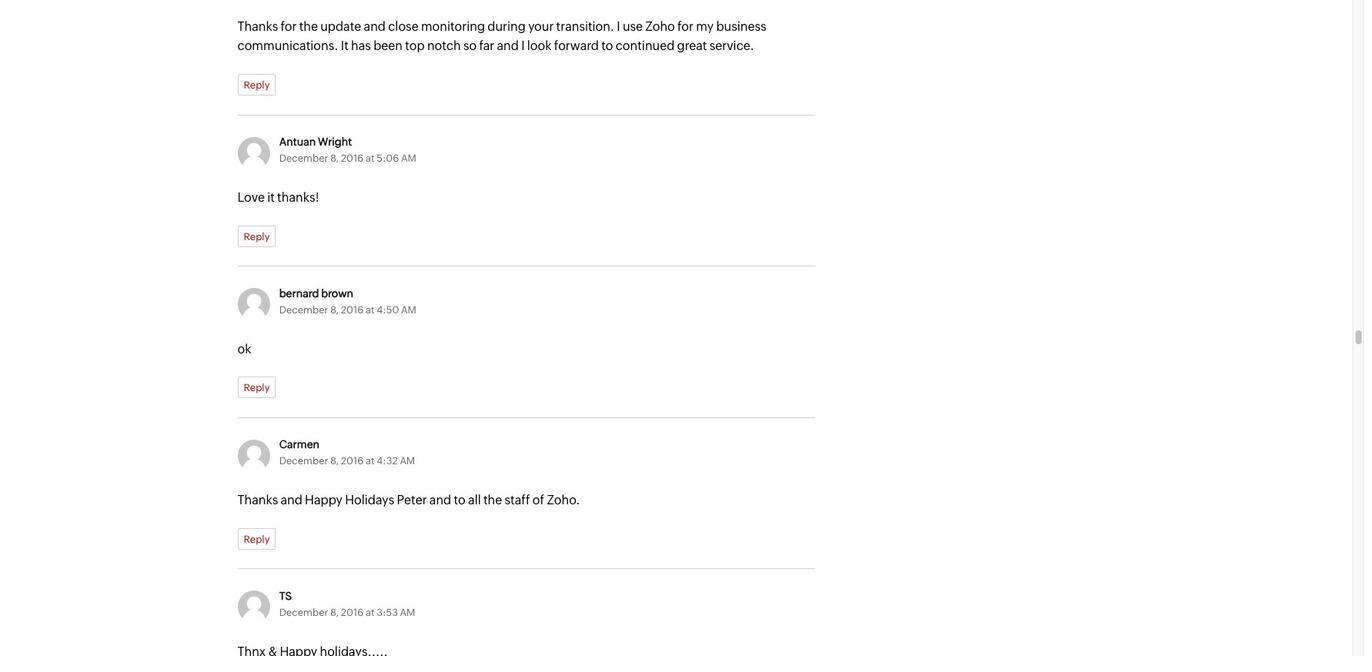 Task type: vqa. For each thing, say whether or not it's contained in the screenshot.
Most marketing teams manage their marketing expenses across multiple spreadsheets and often end up losing track of them. While there are budgeting and expense management tools available in the market, they aren't designed specifically to suit the needs of marketers, nor are they connected to the platforms where actual marketing activities are executed—which often results in one or more of the following problems: on the bottom
no



Task type: locate. For each thing, give the bounding box(es) containing it.
0 horizontal spatial the
[[299, 19, 318, 34]]

2016 down wright at the left of page
[[341, 152, 364, 164]]

december 8, 2016 at 4:50 am link
[[279, 304, 416, 315]]

reply link for love it thanks!
[[238, 225, 276, 247]]

2016 for thanks and happy holidays peter and to all the staff of zoho.
[[341, 455, 364, 467]]

reply for love it thanks!
[[244, 231, 270, 242]]

and left happy
[[281, 493, 303, 508]]

1 horizontal spatial the
[[484, 493, 502, 508]]

thanks and happy holidays peter and to all the staff of zoho.
[[238, 493, 580, 508]]

reply for thanks and happy holidays peter and to all the staff of zoho.
[[244, 533, 270, 545]]

for up communications.
[[281, 19, 297, 34]]

1 8, from the top
[[330, 152, 339, 164]]

thanks
[[238, 19, 278, 34], [238, 493, 278, 508]]

thanks!
[[277, 190, 319, 205]]

1 horizontal spatial for
[[678, 19, 694, 34]]

to down transition.
[[601, 39, 613, 53]]

continued
[[616, 39, 675, 53]]

2 december from the top
[[279, 304, 328, 315]]

2016 left 3:53
[[341, 607, 364, 618]]

1 2016 from the top
[[341, 152, 364, 164]]

3:53
[[377, 607, 398, 618]]

0 vertical spatial to
[[601, 39, 613, 53]]

8, left 3:53
[[330, 607, 339, 618]]

8, down wright at the left of page
[[330, 152, 339, 164]]

december down 'carmen'
[[279, 455, 328, 467]]

2 at from the top
[[366, 304, 375, 315]]

3 2016 from the top
[[341, 455, 364, 467]]

december down antuan
[[279, 152, 328, 164]]

8,
[[330, 152, 339, 164], [330, 304, 339, 315], [330, 455, 339, 467], [330, 607, 339, 618]]

2016 left 4:32 on the left of page
[[341, 455, 364, 467]]

at left 3:53
[[366, 607, 375, 618]]

at
[[366, 152, 375, 164], [366, 304, 375, 315], [366, 455, 375, 467], [366, 607, 375, 618]]

top
[[405, 39, 425, 53]]

am
[[401, 152, 416, 164], [401, 304, 416, 315], [400, 455, 415, 467], [400, 607, 415, 618]]

8, down brown
[[330, 304, 339, 315]]

0 vertical spatial i
[[617, 19, 620, 34]]

has
[[351, 39, 371, 53]]

1 horizontal spatial i
[[617, 19, 620, 34]]

and
[[364, 19, 386, 34], [497, 39, 519, 53], [281, 493, 303, 508], [430, 493, 451, 508]]

thanks up communications.
[[238, 19, 278, 34]]

far
[[479, 39, 495, 53]]

2016 down brown
[[341, 304, 364, 315]]

december 8, 2016 at 5:06 am link
[[279, 152, 416, 164]]

am right 4:32 on the left of page
[[400, 455, 415, 467]]

the
[[299, 19, 318, 34], [484, 493, 502, 508]]

wright
[[318, 136, 352, 148]]

2 8, from the top
[[330, 304, 339, 315]]

at left 4:32 on the left of page
[[366, 455, 375, 467]]

the up communications.
[[299, 19, 318, 34]]

3 8, from the top
[[330, 455, 339, 467]]

communications.
[[238, 39, 338, 53]]

use
[[623, 19, 643, 34]]

2 thanks from the top
[[238, 493, 278, 508]]

thanks left happy
[[238, 493, 278, 508]]

december for thanks and happy holidays peter and to all the staff of zoho.
[[279, 455, 328, 467]]

reply link
[[238, 74, 276, 96], [238, 225, 276, 247], [238, 377, 276, 398], [238, 528, 276, 550]]

0 horizontal spatial to
[[454, 493, 466, 508]]

4 reply from the top
[[244, 533, 270, 545]]

at for ok
[[366, 304, 375, 315]]

look
[[527, 39, 552, 53]]

i
[[617, 19, 620, 34], [521, 39, 525, 53]]

the right all
[[484, 493, 502, 508]]

all
[[468, 493, 481, 508]]

1 horizontal spatial to
[[601, 39, 613, 53]]

am for ok
[[401, 304, 416, 315]]

1 december from the top
[[279, 152, 328, 164]]

it
[[267, 190, 275, 205]]

during
[[488, 19, 526, 34]]

1 thanks from the top
[[238, 19, 278, 34]]

for left "my"
[[678, 19, 694, 34]]

8, for thanks and happy holidays peter and to all the staff of zoho.
[[330, 455, 339, 467]]

0 horizontal spatial for
[[281, 19, 297, 34]]

2 reply from the top
[[244, 231, 270, 242]]

4 at from the top
[[366, 607, 375, 618]]

i left look
[[521, 39, 525, 53]]

transition.
[[556, 19, 614, 34]]

am right 4:50
[[401, 304, 416, 315]]

3 reply link from the top
[[238, 377, 276, 398]]

8, for love it thanks!
[[330, 152, 339, 164]]

am for thanks and happy holidays peter and to all the staff of zoho.
[[400, 455, 415, 467]]

0 vertical spatial thanks
[[238, 19, 278, 34]]

3 at from the top
[[366, 455, 375, 467]]

zoho
[[646, 19, 675, 34]]

8, up happy
[[330, 455, 339, 467]]

love
[[238, 190, 265, 205]]

at left 4:50
[[366, 304, 375, 315]]

0 horizontal spatial i
[[521, 39, 525, 53]]

december down ts at the bottom
[[279, 607, 328, 618]]

december down bernard
[[279, 304, 328, 315]]

to
[[601, 39, 613, 53], [454, 493, 466, 508]]

5:06
[[377, 152, 399, 164]]

2 2016 from the top
[[341, 304, 364, 315]]

thanks for thanks and happy holidays peter and to all the staff of zoho.
[[238, 493, 278, 508]]

2 reply link from the top
[[238, 225, 276, 247]]

december 8, 2016 at 3:53 am link
[[279, 607, 415, 618]]

love it thanks!
[[238, 190, 319, 205]]

0 vertical spatial the
[[299, 19, 318, 34]]

2016
[[341, 152, 364, 164], [341, 304, 364, 315], [341, 455, 364, 467], [341, 607, 364, 618]]

am right 5:06
[[401, 152, 416, 164]]

at left 5:06
[[366, 152, 375, 164]]

reply
[[244, 79, 270, 91], [244, 231, 270, 242], [244, 382, 270, 394], [244, 533, 270, 545]]

december for ok
[[279, 304, 328, 315]]

and down "during"
[[497, 39, 519, 53]]

thanks inside thanks for the update and close monitoring during your transition. i use zoho for my business communications. it has been top notch so far and i look forward to continued great service.
[[238, 19, 278, 34]]

carmen
[[279, 438, 320, 451]]

i left use
[[617, 19, 620, 34]]

2016 for love it thanks!
[[341, 152, 364, 164]]

1 at from the top
[[366, 152, 375, 164]]

3 december from the top
[[279, 455, 328, 467]]

to inside thanks for the update and close monitoring during your transition. i use zoho for my business communications. it has been top notch so far and i look forward to continued great service.
[[601, 39, 613, 53]]

at for love it thanks!
[[366, 152, 375, 164]]

december
[[279, 152, 328, 164], [279, 304, 328, 315], [279, 455, 328, 467], [279, 607, 328, 618]]

4:32
[[377, 455, 398, 467]]

to left all
[[454, 493, 466, 508]]

for
[[281, 19, 297, 34], [678, 19, 694, 34]]

1 vertical spatial thanks
[[238, 493, 278, 508]]

service.
[[710, 39, 754, 53]]

4 reply link from the top
[[238, 528, 276, 550]]

my
[[696, 19, 714, 34]]

thanks for the update and close monitoring during your transition. i use zoho for my business communications. it has been top notch so far and i look forward to continued great service.
[[238, 19, 767, 53]]

peter
[[397, 493, 427, 508]]

1 vertical spatial the
[[484, 493, 502, 508]]

reply link for thanks and happy holidays peter and to all the staff of zoho.
[[238, 528, 276, 550]]

4 8, from the top
[[330, 607, 339, 618]]

antuan wright
[[279, 136, 352, 148]]

3 reply from the top
[[244, 382, 270, 394]]

happy
[[305, 493, 343, 508]]

and right peter
[[430, 493, 451, 508]]



Task type: describe. For each thing, give the bounding box(es) containing it.
am right 3:53
[[400, 607, 415, 618]]

holidays
[[345, 493, 394, 508]]

the inside thanks for the update and close monitoring during your transition. i use zoho for my business communications. it has been top notch so far and i look forward to continued great service.
[[299, 19, 318, 34]]

staff
[[505, 493, 530, 508]]

1 for from the left
[[281, 19, 297, 34]]

december 8, 2016 at 5:06 am
[[279, 152, 416, 164]]

monitoring
[[421, 19, 485, 34]]

4 2016 from the top
[[341, 607, 364, 618]]

been
[[374, 39, 403, 53]]

2 for from the left
[[678, 19, 694, 34]]

close
[[388, 19, 419, 34]]

bernard brown
[[279, 287, 353, 299]]

ts
[[279, 590, 292, 602]]

reply for ok
[[244, 382, 270, 394]]

forward
[[554, 39, 599, 53]]

great
[[677, 39, 707, 53]]

business
[[716, 19, 767, 34]]

am for love it thanks!
[[401, 152, 416, 164]]

2016 for ok
[[341, 304, 364, 315]]

thanks for thanks for the update and close monitoring during your transition. i use zoho for my business communications. it has been top notch so far and i look forward to continued great service.
[[238, 19, 278, 34]]

notch
[[427, 39, 461, 53]]

8, for ok
[[330, 304, 339, 315]]

1 vertical spatial i
[[521, 39, 525, 53]]

antuan
[[279, 136, 316, 148]]

bernard
[[279, 287, 319, 299]]

1 vertical spatial to
[[454, 493, 466, 508]]

at for thanks and happy holidays peter and to all the staff of zoho.
[[366, 455, 375, 467]]

ok
[[238, 342, 251, 356]]

4:50
[[377, 304, 399, 315]]

so
[[464, 39, 477, 53]]

it
[[341, 39, 349, 53]]

4 december from the top
[[279, 607, 328, 618]]

december 8, 2016 at 4:32 am
[[279, 455, 415, 467]]

december for love it thanks!
[[279, 152, 328, 164]]

and up been
[[364, 19, 386, 34]]

1 reply link from the top
[[238, 74, 276, 96]]

your
[[528, 19, 554, 34]]

december 8, 2016 at 4:50 am
[[279, 304, 416, 315]]

of
[[533, 493, 545, 508]]

december 8, 2016 at 3:53 am
[[279, 607, 415, 618]]

update
[[320, 19, 361, 34]]

zoho.
[[547, 493, 580, 508]]

december 8, 2016 at 4:32 am link
[[279, 455, 415, 467]]

1 reply from the top
[[244, 79, 270, 91]]

reply link for ok
[[238, 377, 276, 398]]

brown
[[321, 287, 353, 299]]



